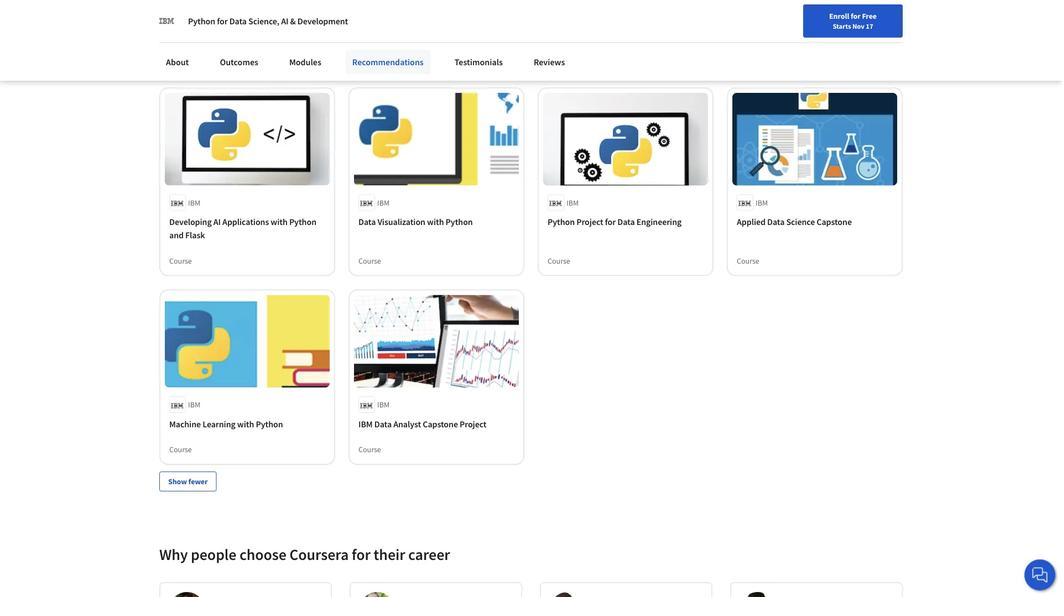 Task type: locate. For each thing, give the bounding box(es) containing it.
machine
[[169, 419, 201, 430]]

and
[[169, 230, 184, 241]]

0 horizontal spatial ai
[[213, 217, 221, 228]]

course for python project for data engineering
[[548, 256, 570, 266]]

ai
[[281, 15, 289, 27], [213, 217, 221, 228]]

python project for data science link
[[169, 13, 325, 26]]

why
[[159, 545, 188, 565]]

science inside python project for data science link
[[258, 14, 287, 25]]

coursera
[[290, 545, 349, 565]]

1 horizontal spatial capstone
[[817, 217, 852, 228]]

ai right developing
[[213, 217, 221, 228]]

ibm up machine
[[188, 400, 200, 410]]

ai left &
[[281, 15, 289, 27]]

collection element
[[153, 0, 910, 510]]

2 horizontal spatial project
[[577, 217, 604, 228]]

show notifications image
[[913, 14, 926, 27]]

course
[[169, 54, 192, 64], [359, 54, 381, 64], [169, 256, 192, 266], [359, 256, 381, 266], [548, 256, 570, 266], [737, 256, 760, 266], [169, 445, 192, 455], [359, 445, 381, 455]]

career
[[408, 545, 450, 565]]

with inside "link"
[[237, 419, 254, 430]]

applied data science capstone
[[737, 217, 852, 228]]

1 vertical spatial ai
[[213, 217, 221, 228]]

1 vertical spatial capstone
[[423, 419, 458, 430]]

developing ai applications with python and flask
[[169, 217, 317, 241]]

0 horizontal spatial project
[[198, 14, 225, 25]]

applied data science capstone link
[[737, 216, 893, 229]]

professional
[[548, 54, 588, 64]]

python project for data engineering link
[[548, 216, 704, 229]]

python inside developing ai applications with python and flask
[[289, 217, 317, 228]]

development
[[298, 15, 348, 27]]

ibm left analyst
[[359, 419, 373, 430]]

python inside "link"
[[256, 419, 283, 430]]

science
[[258, 14, 287, 25], [787, 217, 815, 228]]

with for data analysis with python
[[789, 14, 805, 25]]

modules link
[[283, 50, 328, 74]]

capstone
[[817, 217, 852, 228], [423, 419, 458, 430]]

science left &
[[258, 14, 287, 25]]

visualization
[[378, 217, 426, 228]]

project
[[198, 14, 225, 25], [577, 217, 604, 228], [460, 419, 487, 430]]

0 horizontal spatial science
[[258, 14, 287, 25]]

nov
[[853, 22, 865, 30]]

with
[[789, 14, 805, 25], [271, 217, 288, 228], [427, 217, 444, 228], [237, 419, 254, 430]]

data left engineering
[[618, 217, 635, 228]]

data
[[239, 14, 257, 25], [737, 14, 754, 25], [229, 15, 247, 27], [359, 217, 376, 228], [618, 217, 635, 228], [768, 217, 785, 228], [375, 419, 392, 430]]

1 horizontal spatial science
[[787, 217, 815, 228]]

applied
[[737, 217, 766, 228]]

ibm
[[188, 198, 200, 208], [377, 198, 390, 208], [567, 198, 579, 208], [756, 198, 768, 208], [188, 400, 200, 410], [377, 400, 390, 410], [359, 419, 373, 430]]

python
[[169, 14, 197, 25], [807, 14, 834, 25], [188, 15, 215, 27], [289, 217, 317, 228], [446, 217, 473, 228], [548, 217, 575, 228], [256, 419, 283, 430]]

ibm for ibm
[[377, 400, 390, 410]]

find your new career
[[755, 13, 825, 23]]

machine learning with python link
[[169, 418, 325, 431]]

outcomes link
[[213, 50, 265, 74]]

1 vertical spatial science
[[787, 217, 815, 228]]

ibm up "python project for data engineering"
[[567, 198, 579, 208]]

ibm up 'ibm data analyst capstone project'
[[377, 400, 390, 410]]

testimonials link
[[448, 50, 510, 74]]

capstone for analyst
[[423, 419, 458, 430]]

ibm up developing
[[188, 198, 200, 208]]

ibm up applied
[[756, 198, 768, 208]]

course for machine learning with python
[[169, 445, 192, 455]]

course for python project for data science
[[169, 54, 192, 64]]

developing
[[169, 217, 212, 228]]

ibm up visualization
[[377, 198, 390, 208]]

ibm for applied
[[756, 198, 768, 208]]

course for applied data science capstone
[[737, 256, 760, 266]]

ibm data analyst capstone project link
[[359, 418, 515, 431]]

data right applied
[[768, 217, 785, 228]]

modules
[[289, 56, 321, 68]]

0 vertical spatial project
[[198, 14, 225, 25]]

about link
[[159, 50, 196, 74]]

english button
[[830, 0, 897, 36]]

1 vertical spatial project
[[577, 217, 604, 228]]

engineering
[[637, 217, 682, 228]]

science right applied
[[787, 217, 815, 228]]

0 vertical spatial science
[[258, 14, 287, 25]]

1 horizontal spatial ai
[[281, 15, 289, 27]]

enroll
[[830, 11, 850, 21]]

english
[[850, 12, 877, 24]]

1 horizontal spatial project
[[460, 419, 487, 430]]

0 horizontal spatial capstone
[[423, 419, 458, 430]]

your
[[771, 13, 786, 23]]

data visualization with python link
[[359, 216, 515, 229]]

choose
[[240, 545, 287, 565]]

None search field
[[158, 7, 423, 29]]

0 vertical spatial capstone
[[817, 217, 852, 228]]

ibm for developing
[[188, 198, 200, 208]]

for
[[851, 11, 861, 21], [227, 14, 238, 25], [217, 15, 228, 27], [605, 217, 616, 228], [352, 545, 371, 565]]

science inside applied data science capstone link
[[787, 217, 815, 228]]



Task type: describe. For each thing, give the bounding box(es) containing it.
project for python project for data engineering
[[577, 217, 604, 228]]

&
[[290, 15, 296, 27]]

applications
[[223, 217, 269, 228]]

data visualization with python
[[359, 217, 473, 228]]

ibm for python
[[567, 198, 579, 208]]

data left visualization
[[359, 217, 376, 228]]

find
[[755, 13, 770, 23]]

ibm for machine
[[188, 400, 200, 410]]

data left science,
[[229, 15, 247, 27]]

science,
[[248, 15, 280, 27]]

ibm data analyst capstone project
[[359, 419, 487, 430]]

free
[[862, 11, 877, 21]]

python for data science, ai & development
[[188, 15, 348, 27]]

course for developing ai applications with python and flask
[[169, 256, 192, 266]]

data analysis with python link
[[737, 13, 893, 26]]

fewer
[[188, 477, 208, 487]]

machine learning with python
[[169, 419, 283, 430]]

with for machine learning with python
[[237, 419, 254, 430]]

professional certificate
[[548, 54, 623, 64]]

chat with us image
[[1032, 567, 1049, 584]]

certificate
[[589, 54, 623, 64]]

developing ai applications with python and flask link
[[169, 216, 325, 242]]

for inside enroll for free starts nov 17
[[851, 11, 861, 21]]

analyst
[[394, 419, 421, 430]]

show
[[168, 477, 187, 487]]

2 vertical spatial project
[[460, 419, 487, 430]]

17
[[866, 22, 874, 30]]

data analysis with python
[[737, 14, 834, 25]]

python project for data engineering
[[548, 217, 682, 228]]

data up outcomes
[[239, 14, 257, 25]]

recommendations
[[352, 56, 424, 68]]

flask
[[185, 230, 205, 241]]

about
[[166, 56, 189, 68]]

ibm for data
[[377, 198, 390, 208]]

project for python project for data science
[[198, 14, 225, 25]]

outcomes
[[220, 56, 258, 68]]

course for data visualization with python
[[359, 256, 381, 266]]

with inside developing ai applications with python and flask
[[271, 217, 288, 228]]

capstone for science
[[817, 217, 852, 228]]

ibm image
[[159, 13, 175, 29]]

find your new career link
[[750, 11, 830, 25]]

reviews
[[534, 56, 565, 68]]

data left find
[[737, 14, 754, 25]]

learning
[[203, 419, 236, 430]]

people
[[191, 545, 237, 565]]

their
[[374, 545, 405, 565]]

analysis
[[756, 14, 787, 25]]

data left analyst
[[375, 419, 392, 430]]

python project for data science
[[169, 14, 287, 25]]

0 vertical spatial ai
[[281, 15, 289, 27]]

career
[[803, 13, 825, 23]]

recommendations link
[[346, 50, 430, 74]]

show fewer button
[[159, 472, 217, 492]]

reviews link
[[527, 50, 572, 74]]

show fewer
[[168, 477, 208, 487]]

ai inside developing ai applications with python and flask
[[213, 217, 221, 228]]

enroll for free starts nov 17
[[830, 11, 877, 30]]

starts
[[833, 22, 851, 30]]

course for ibm data analyst capstone project
[[359, 445, 381, 455]]

with for data visualization with python
[[427, 217, 444, 228]]

testimonials
[[455, 56, 503, 68]]

new
[[787, 13, 802, 23]]

why people choose coursera for their career
[[159, 545, 450, 565]]



Task type: vqa. For each thing, say whether or not it's contained in the screenshot.
show notifications image
yes



